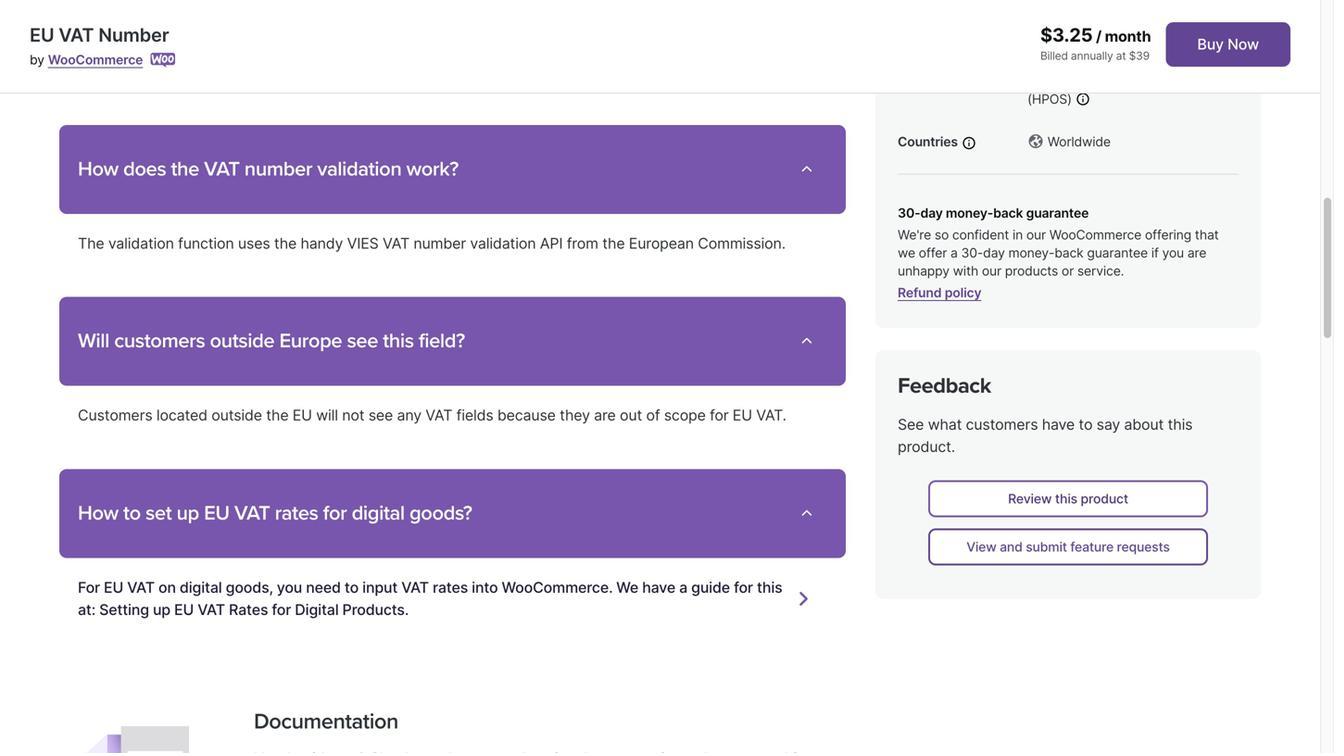 Task type: vqa. For each thing, say whether or not it's contained in the screenshot.
bottommost 'most'
no



Task type: locate. For each thing, give the bounding box(es) containing it.
0 vertical spatial a
[[951, 245, 958, 261]]

are left "out"
[[594, 407, 616, 425]]

1 horizontal spatial to
[[345, 579, 359, 597]]

1 vertical spatial a
[[680, 579, 688, 597]]

eu left vat.
[[733, 407, 753, 425]]

eu right set
[[204, 502, 230, 526]]

field?
[[419, 329, 465, 354]]

for eu vat on digital goods, you need to input vat rates into woocommerce. we have a guide for this at: setting up eu vat rates for digital products. link
[[78, 577, 798, 622]]

number
[[98, 24, 169, 46]]

europe
[[279, 329, 342, 354]]

digital
[[352, 502, 405, 526], [180, 579, 222, 597]]

vat right input
[[402, 579, 429, 597]]

0 vertical spatial you
[[1163, 245, 1185, 261]]

1 vertical spatial rates
[[433, 579, 468, 597]]

30- up we're on the right top of the page
[[898, 205, 921, 221]]

buy now link
[[1167, 22, 1291, 67]]

a right the offer
[[951, 245, 958, 261]]

0 vertical spatial to
[[1079, 416, 1093, 434]]

1 vertical spatial number
[[414, 234, 466, 252]]

1 horizontal spatial customers
[[966, 416, 1039, 434]]

order
[[1140, 71, 1174, 86]]

the left the will
[[266, 407, 289, 425]]

eu
[[30, 24, 54, 46], [293, 407, 312, 425], [733, 407, 753, 425], [204, 502, 230, 526], [104, 579, 123, 597], [174, 601, 194, 619]]

this right about
[[1168, 416, 1193, 434]]

a
[[951, 245, 958, 261], [680, 579, 688, 597]]

our
[[1027, 227, 1047, 243], [982, 263, 1002, 279]]

0 vertical spatial number
[[245, 157, 312, 181]]

to right need
[[345, 579, 359, 597]]

for up need
[[323, 502, 347, 526]]

setting
[[99, 601, 149, 619]]

to inside see what customers have to say about this product.
[[1079, 416, 1093, 434]]

woocommerce up service.
[[1050, 227, 1142, 243]]

0 vertical spatial back
[[994, 205, 1024, 221]]

goods?
[[410, 502, 472, 526]]

see right europe
[[347, 329, 378, 354]]

now
[[1228, 35, 1260, 53]]

are down that
[[1188, 245, 1207, 261]]

outside for located
[[212, 407, 262, 425]]

0 horizontal spatial customers
[[114, 329, 205, 354]]

buy now
[[1198, 35, 1260, 53]]

1 vertical spatial have
[[643, 579, 676, 597]]

1 how from the top
[[78, 157, 118, 181]]

customers
[[114, 329, 205, 354], [966, 416, 1039, 434]]

0 horizontal spatial digital
[[180, 579, 222, 597]]

0 horizontal spatial woocommerce
[[48, 52, 143, 68]]

1 horizontal spatial digital
[[352, 502, 405, 526]]

how left set
[[78, 502, 118, 526]]

1 horizontal spatial woocommerce
[[1050, 227, 1142, 243]]

see what customers have to say about this product.
[[898, 416, 1193, 456]]

set
[[145, 502, 172, 526]]

outside
[[210, 329, 275, 354], [212, 407, 262, 425]]

this inside see what customers have to say about this product.
[[1168, 416, 1193, 434]]

products.
[[343, 601, 409, 619]]

feedback
[[898, 373, 992, 399]]

&
[[1058, 51, 1066, 67]]

on
[[158, 579, 176, 597]]

money- up confident
[[946, 205, 994, 221]]

back up in
[[994, 205, 1024, 221]]

to inside for eu vat on digital goods, you need to input vat rates into woocommerce. we have a guide for this at: setting up eu vat rates for digital products.
[[345, 579, 359, 597]]

number
[[245, 157, 312, 181], [414, 234, 466, 252]]

1 vertical spatial 30-
[[962, 245, 984, 261]]

rates up need
[[275, 502, 318, 526]]

0 horizontal spatial are
[[594, 407, 616, 425]]

1 vertical spatial you
[[277, 579, 302, 597]]

1 vertical spatial how
[[78, 502, 118, 526]]

uses
[[238, 234, 270, 252]]

1 vertical spatial are
[[594, 407, 616, 425]]

1 horizontal spatial you
[[1163, 245, 1185, 261]]

1 horizontal spatial have
[[1043, 416, 1075, 434]]

you inside for eu vat on digital goods, you need to input vat rates into woocommerce. we have a guide for this at: setting up eu vat rates for digital products.
[[277, 579, 302, 597]]

0 horizontal spatial number
[[245, 157, 312, 181]]

1 horizontal spatial are
[[1188, 245, 1207, 261]]

angle right image
[[798, 590, 809, 609]]

eu vat number
[[30, 24, 169, 46]]

from
[[567, 234, 599, 252]]

digital
[[295, 601, 339, 619]]

0 vertical spatial how
[[78, 157, 118, 181]]

0 vertical spatial our
[[1027, 227, 1047, 243]]

in
[[1013, 227, 1023, 243]]

1 vertical spatial our
[[982, 263, 1002, 279]]

will
[[78, 329, 109, 354]]

work?
[[407, 157, 459, 181]]

number up uses
[[245, 157, 312, 181]]

european
[[629, 234, 694, 252]]

1 vertical spatial day
[[984, 245, 1005, 261]]

back up the or
[[1055, 245, 1084, 261]]

guarantee up service.
[[1088, 245, 1148, 261]]

digital inside for eu vat on digital goods, you need to input vat rates into woocommerce. we have a guide for this at: setting up eu vat rates for digital products.
[[180, 579, 222, 597]]

the right uses
[[274, 234, 297, 252]]

if
[[1152, 245, 1159, 261]]

0 horizontal spatial 30-
[[898, 205, 921, 221]]

review
[[1009, 491, 1052, 507]]

to left set
[[123, 502, 141, 526]]

2 horizontal spatial to
[[1079, 416, 1093, 434]]

this inside button
[[1056, 491, 1078, 507]]

rates left into
[[433, 579, 468, 597]]

we
[[898, 245, 916, 261]]

a inside 30-day money-back guarantee we're so confident in our woocommerce offering that we offer a 30-day money-back guarantee if you are unhappy with our products or service. refund policy
[[951, 245, 958, 261]]

0 horizontal spatial money-
[[946, 205, 994, 221]]

$3.25 / month billed annually at $39
[[1041, 24, 1152, 63]]

0 horizontal spatial day
[[921, 205, 943, 221]]

1 horizontal spatial number
[[414, 234, 466, 252]]

into
[[472, 579, 498, 597]]

any
[[397, 407, 422, 425]]

how for how does the vat number validation work?
[[78, 157, 118, 181]]

number down work? on the left top
[[414, 234, 466, 252]]

validation right the
[[108, 234, 174, 252]]

requests
[[1117, 539, 1171, 555]]

0 horizontal spatial rates
[[275, 502, 318, 526]]

2 how from the top
[[78, 502, 118, 526]]

up right set
[[177, 502, 199, 526]]

annually
[[1072, 49, 1114, 63]]

1 horizontal spatial our
[[1027, 227, 1047, 243]]

offering
[[1146, 227, 1192, 243]]

by woocommerce
[[30, 52, 143, 68]]

the right from
[[603, 234, 625, 252]]

you left need
[[277, 579, 302, 597]]

a left guide
[[680, 579, 688, 597]]

what
[[928, 416, 962, 434]]

money- up products
[[1009, 245, 1055, 261]]

for
[[710, 407, 729, 425], [323, 502, 347, 526], [734, 579, 754, 597], [272, 601, 291, 619]]

this inside for eu vat on digital goods, you need to input vat rates into woocommerce. we have a guide for this at: setting up eu vat rates for digital products.
[[757, 579, 783, 597]]

0 horizontal spatial our
[[982, 263, 1002, 279]]

the
[[78, 234, 104, 252]]

1 vertical spatial outside
[[212, 407, 262, 425]]

product.
[[898, 438, 956, 456]]

how left the 'does' at the left top of page
[[78, 157, 118, 181]]

0 horizontal spatial you
[[277, 579, 302, 597]]

you
[[1163, 245, 1185, 261], [277, 579, 302, 597]]

1 horizontal spatial up
[[177, 502, 199, 526]]

$39
[[1130, 49, 1150, 63]]

located
[[157, 407, 208, 425]]

back
[[994, 205, 1024, 221], [1055, 245, 1084, 261]]

buy
[[1198, 35, 1224, 53]]

0 horizontal spatial up
[[153, 601, 171, 619]]

blocks
[[1130, 51, 1169, 67]]

vat left on
[[127, 579, 155, 597]]

digital left goods?
[[352, 502, 405, 526]]

woocommerce down eu vat number
[[48, 52, 143, 68]]

have left "say"
[[1043, 416, 1075, 434]]

customers right the 'what'
[[966, 416, 1039, 434]]

up down on
[[153, 601, 171, 619]]

1 horizontal spatial a
[[951, 245, 958, 261]]

store management link
[[1028, 0, 1214, 30]]

guarantee up the or
[[1027, 205, 1089, 221]]

0 vertical spatial money-
[[946, 205, 994, 221]]

1 vertical spatial guarantee
[[1088, 245, 1148, 261]]

1 vertical spatial money-
[[1009, 245, 1055, 261]]

0 vertical spatial outside
[[210, 329, 275, 354]]

you right if
[[1163, 245, 1185, 261]]

customers right will
[[114, 329, 205, 354]]

up
[[177, 502, 199, 526], [153, 601, 171, 619]]

to left "say"
[[1079, 416, 1093, 434]]

how
[[78, 157, 118, 181], [78, 502, 118, 526]]

have inside see what customers have to say about this product.
[[1043, 416, 1075, 434]]

0 vertical spatial have
[[1043, 416, 1075, 434]]

0 horizontal spatial a
[[680, 579, 688, 597]]

countries
[[898, 134, 958, 150]]

cart
[[1028, 51, 1054, 67]]

guarantee
[[1027, 205, 1089, 221], [1088, 245, 1148, 261]]

outside right located
[[212, 407, 262, 425]]

are
[[1188, 245, 1207, 261], [594, 407, 616, 425]]

0 vertical spatial are
[[1188, 245, 1207, 261]]

goods,
[[226, 579, 273, 597]]

1 horizontal spatial rates
[[433, 579, 468, 597]]

1 horizontal spatial back
[[1055, 245, 1084, 261]]

see right not
[[369, 407, 393, 425]]

outside for customers
[[210, 329, 275, 354]]

1 vertical spatial woocommerce
[[1050, 227, 1142, 243]]

0 horizontal spatial to
[[123, 502, 141, 526]]

have right we
[[643, 579, 676, 597]]

our right in
[[1027, 227, 1047, 243]]

1 vertical spatial digital
[[180, 579, 222, 597]]

commission.
[[698, 234, 786, 252]]

vat
[[59, 24, 94, 46], [204, 157, 240, 181], [383, 234, 410, 252], [426, 407, 453, 425], [234, 502, 270, 526], [127, 579, 155, 597], [402, 579, 429, 597], [198, 601, 225, 619]]

this left angle right icon
[[757, 579, 783, 597]]

day up 'so'
[[921, 205, 943, 221]]

documentation
[[254, 709, 399, 735]]

1 vertical spatial up
[[153, 601, 171, 619]]

digital right on
[[180, 579, 222, 597]]

a inside for eu vat on digital goods, you need to input vat rates into woocommerce. we have a guide for this at: setting up eu vat rates for digital products.
[[680, 579, 688, 597]]

for
[[78, 579, 100, 597]]

1 vertical spatial see
[[369, 407, 393, 425]]

0 vertical spatial up
[[177, 502, 199, 526]]

developed by woocommerce image
[[150, 53, 176, 68]]

1 vertical spatial customers
[[966, 416, 1039, 434]]

rates inside for eu vat on digital goods, you need to input vat rates into woocommerce. we have a guide for this at: setting up eu vat rates for digital products.
[[433, 579, 468, 597]]

30- up "with"
[[962, 245, 984, 261]]

2 vertical spatial to
[[345, 579, 359, 597]]

validation left work? on the left top
[[317, 157, 402, 181]]

you inside 30-day money-back guarantee we're so confident in our woocommerce offering that we offer a 30-day money-back guarantee if you are unhappy with our products or service. refund policy
[[1163, 245, 1185, 261]]

storage
[[1177, 71, 1224, 86]]

1 horizontal spatial day
[[984, 245, 1005, 261]]

0 vertical spatial see
[[347, 329, 378, 354]]

vat up function at the left top
[[204, 157, 240, 181]]

0 horizontal spatial have
[[643, 579, 676, 597]]

outside left europe
[[210, 329, 275, 354]]

because
[[498, 407, 556, 425]]

day down confident
[[984, 245, 1005, 261]]

eu vat number field with focus showing the label above and description below, both editable in the setting image
[[59, 0, 662, 95]]

have
[[1043, 416, 1075, 434], [643, 579, 676, 597]]

for right guide
[[734, 579, 754, 597]]

view and submit feature requests link
[[929, 529, 1209, 566]]

validation left api
[[470, 234, 536, 252]]

1 horizontal spatial money-
[[1009, 245, 1055, 261]]

submit
[[1026, 539, 1068, 555]]

our right "with"
[[982, 263, 1002, 279]]

this right the review
[[1056, 491, 1078, 507]]



Task type: describe. For each thing, give the bounding box(es) containing it.
store management
[[1028, 0, 1214, 30]]

fields
[[457, 407, 494, 425]]

vat right vies
[[383, 234, 410, 252]]

extra information image
[[1076, 92, 1091, 107]]

(hpos)
[[1028, 91, 1072, 107]]

offer
[[919, 245, 948, 261]]

with
[[953, 263, 979, 279]]

0 vertical spatial woocommerce
[[48, 52, 143, 68]]

cart & checkout blocks
[[1028, 51, 1169, 67]]

checkout
[[1069, 51, 1127, 67]]

0 vertical spatial day
[[921, 205, 943, 221]]

so
[[935, 227, 949, 243]]

performance
[[1059, 71, 1136, 86]]

how for how to set up eu vat rates for digital goods?
[[78, 502, 118, 526]]

handy
[[301, 234, 343, 252]]

high performance order storage (hpos)
[[1028, 71, 1224, 107]]

rates
[[229, 601, 268, 619]]

vat up goods,
[[234, 502, 270, 526]]

about
[[1125, 416, 1164, 434]]

/
[[1097, 27, 1102, 45]]

at
[[1117, 49, 1127, 63]]

review this product
[[1009, 491, 1129, 507]]

does
[[123, 157, 166, 181]]

high
[[1028, 71, 1056, 86]]

eu left the will
[[293, 407, 312, 425]]

vat up by woocommerce
[[59, 24, 94, 46]]

woocommerce.
[[502, 579, 613, 597]]

the right the 'does' at the left top of page
[[171, 157, 199, 181]]

$3.25
[[1041, 24, 1093, 46]]

need
[[306, 579, 341, 597]]

0 vertical spatial digital
[[352, 502, 405, 526]]

say
[[1097, 416, 1121, 434]]

refund policy link
[[898, 285, 982, 301]]

woocommerce inside 30-day money-back guarantee we're so confident in our woocommerce offering that we offer a 30-day money-back guarantee if you are unhappy with our products or service. refund policy
[[1050, 227, 1142, 243]]

vat right any
[[426, 407, 453, 425]]

billed
[[1041, 49, 1069, 63]]

woocommerce link
[[48, 52, 143, 68]]

how does the vat number validation work?
[[78, 157, 459, 181]]

are inside 30-day money-back guarantee we're so confident in our woocommerce offering that we offer a 30-day money-back guarantee if you are unhappy with our products or service. refund policy
[[1188, 245, 1207, 261]]

the validation function uses the handy vies vat number validation api from the european commission.
[[78, 234, 786, 252]]

not
[[342, 407, 365, 425]]

0 vertical spatial guarantee
[[1027, 205, 1089, 221]]

feature
[[1071, 539, 1114, 555]]

will customers outside europe see this field?
[[78, 329, 465, 354]]

store
[[1181, 0, 1214, 12]]

we're
[[898, 227, 932, 243]]

vat left rates
[[198, 601, 225, 619]]

at:
[[78, 601, 96, 619]]

0 horizontal spatial validation
[[108, 234, 174, 252]]

scope
[[664, 407, 706, 425]]

policy
[[945, 285, 982, 301]]

for right rates
[[272, 601, 291, 619]]

0 vertical spatial 30-
[[898, 205, 921, 221]]

and
[[1000, 539, 1023, 555]]

function
[[178, 234, 234, 252]]

will
[[316, 407, 338, 425]]

eu up setting
[[104, 579, 123, 597]]

out
[[620, 407, 643, 425]]

input
[[363, 579, 398, 597]]

or
[[1062, 263, 1074, 279]]

view
[[967, 539, 997, 555]]

they
[[560, 407, 590, 425]]

products
[[1006, 263, 1059, 279]]

customers located outside the eu will not see any vat fields because they are out of scope for eu vat.
[[78, 407, 787, 425]]

how to set up eu vat rates for digital goods?
[[78, 502, 472, 526]]

up inside for eu vat on digital goods, you need to input vat rates into woocommerce. we have a guide for this at: setting up eu vat rates for digital products.
[[153, 601, 171, 619]]

0 vertical spatial rates
[[275, 502, 318, 526]]

view and submit feature requests
[[967, 539, 1171, 555]]

have inside for eu vat on digital goods, you need to input vat rates into woocommerce. we have a guide for this at: setting up eu vat rates for digital products.
[[643, 579, 676, 597]]

0 horizontal spatial back
[[994, 205, 1024, 221]]

eu down on
[[174, 601, 194, 619]]

2 horizontal spatial validation
[[470, 234, 536, 252]]

1 horizontal spatial validation
[[317, 157, 402, 181]]

that
[[1196, 227, 1219, 243]]

of
[[647, 407, 660, 425]]

review this product button
[[929, 480, 1209, 518]]

product
[[1081, 491, 1129, 507]]

1 vertical spatial to
[[123, 502, 141, 526]]

api
[[540, 234, 563, 252]]

vies
[[347, 234, 379, 252]]

month
[[1105, 27, 1152, 45]]

1 horizontal spatial 30-
[[962, 245, 984, 261]]

we
[[617, 579, 639, 597]]

service.
[[1078, 263, 1125, 279]]

guide
[[692, 579, 730, 597]]

confident
[[953, 227, 1010, 243]]

unhappy
[[898, 263, 950, 279]]

eu up by
[[30, 24, 54, 46]]

for right 'scope'
[[710, 407, 729, 425]]

this left the field?
[[383, 329, 414, 354]]

see
[[898, 416, 924, 434]]

by
[[30, 52, 44, 68]]

customers
[[78, 407, 153, 425]]

refund
[[898, 285, 942, 301]]

0 vertical spatial customers
[[114, 329, 205, 354]]

customers inside see what customers have to say about this product.
[[966, 416, 1039, 434]]

1 vertical spatial back
[[1055, 245, 1084, 261]]



